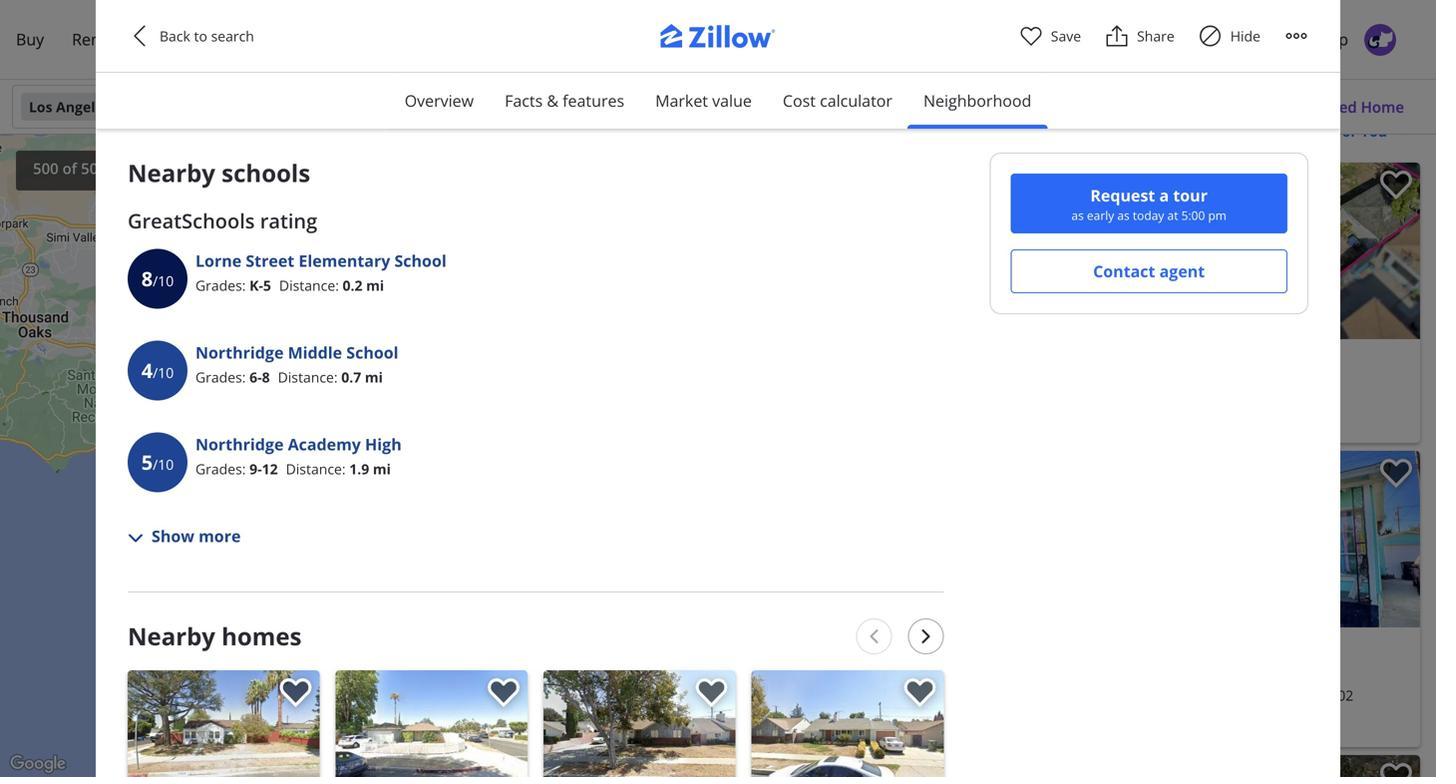 Task type: vqa. For each thing, say whether or not it's contained in the screenshot.
1960-1964 N Alexandria Ave - 1962 1/2, 1962 1/2 N Alexandria Ave, Los Angeles, CA 90027 image
no



Task type: locate. For each thing, give the bounding box(es) containing it.
1 vertical spatial of
[[560, 765, 569, 777]]

northridge middle school grades: 6-8 distance: 0.7 mi
[[196, 342, 399, 387]]

ave, right stanford
[[1178, 686, 1205, 705]]

10307 stanford ave, los angeles, ca 90002 image
[[1067, 451, 1421, 628]]

manage
[[1068, 28, 1128, 50]]

8161 encino ave, northridge, ca 91325 image
[[704, 163, 1059, 339], [128, 293, 413, 469]]

school inside lorne street elementary school grades: k-5 distance: 0.2 mi
[[395, 250, 447, 271]]

0 vertical spatial ca
[[114, 97, 133, 116]]

a for report
[[632, 765, 637, 777]]

1 horizontal spatial property images, use arrow keys to navigate, image 1 of 72 group
[[704, 163, 1059, 339]]

2 vertical spatial of ten element
[[153, 434, 174, 494]]

0 horizontal spatial home
[[188, 28, 233, 50]]

ave, inside map 'region'
[[218, 528, 246, 547]]

share
[[1137, 26, 1175, 45]]

hide
[[1231, 26, 1261, 45]]

advertise
[[1215, 28, 1284, 50]]

1 grades: from the top
[[196, 276, 246, 295]]

1 vertical spatial 500
[[33, 158, 59, 179]]

0 vertical spatial chevron right image
[[1387, 239, 1411, 263]]

advertisement region
[[704, 451, 1059, 747]]

ave,
[[218, 528, 246, 547], [1178, 686, 1205, 705]]

hide image
[[1199, 24, 1223, 48]]

loans
[[237, 28, 281, 50]]

0 horizontal spatial 500
[[33, 158, 59, 179]]

chevron right image inside property images, use arrow keys to navigate, image 1 of 19 group
[[1387, 527, 1411, 551]]

cost
[[783, 90, 816, 111]]

somewhat down 51
[[204, 71, 282, 93]]

0 horizontal spatial somewhat
[[204, 71, 282, 93]]

list
[[120, 662, 952, 777]]

back to search link
[[128, 24, 277, 48]]

0 vertical spatial of
[[62, 158, 77, 179]]

5 inside lorne street elementary school grades: k-5 distance: 0.2 mi
[[263, 276, 271, 295]]

1 vertical spatial 5
[[141, 448, 153, 476]]

ca left 91325
[[328, 528, 346, 547]]

0 vertical spatial chevron left image
[[138, 369, 162, 393]]

1 horizontal spatial 500
[[708, 121, 732, 140]]

1 horizontal spatial 5
[[263, 276, 271, 295]]

grades: left 9-
[[196, 459, 246, 478]]

1 vertical spatial /10
[[153, 363, 174, 382]]

1 horizontal spatial a
[[1160, 185, 1169, 206]]

2 vertical spatial /10
[[153, 455, 174, 474]]

chevron down image
[[400, 99, 416, 115], [714, 99, 730, 115], [869, 99, 885, 115], [990, 99, 1006, 115], [1396, 123, 1412, 139], [128, 530, 144, 546], [590, 735, 604, 749]]

/10 up '$1,374,900'
[[153, 455, 174, 474]]

5 down street in the left top of the page
[[263, 276, 271, 295]]

5
[[263, 276, 271, 295], [141, 448, 153, 476]]

0 vertical spatial mi
[[366, 276, 384, 295]]

somewhat inside "51 somewhat walkable"
[[204, 71, 282, 93]]

los left angeles,
[[1209, 686, 1231, 705]]

los left angeles
[[29, 97, 52, 116]]

search
[[211, 26, 254, 45]]

/10 inside 8 /10
[[153, 271, 174, 290]]

8161 encino ave, northridge, ca 91325
[[136, 528, 389, 547]]

minus image
[[640, 729, 661, 750]]

1 horizontal spatial chevron left image
[[1076, 239, 1100, 263]]

property images, use arrow keys to navigate, image 1 of 72 group
[[704, 163, 1059, 339], [0, 293, 413, 472]]

mi for 5
[[373, 459, 391, 478]]

of ten element up show in the bottom of the page
[[153, 434, 174, 494]]

0 horizontal spatial property images, use arrow keys to navigate, image 1 of 72 group
[[0, 293, 413, 472]]

/10 inside 4 /10
[[153, 363, 174, 382]]

cost calculator
[[783, 90, 893, 111]]

northridge for 4
[[196, 342, 284, 363]]

mi right 0.7
[[365, 368, 383, 387]]

3 of ten element from the top
[[153, 434, 174, 494]]

northridge inside northridge academy high grades: 9-12 distance: 1.9 mi
[[196, 433, 284, 455]]

chevron left image down loading...
[[866, 629, 882, 645]]

distance: inside lorne street elementary school grades: k-5 distance: 0.2 mi
[[279, 276, 339, 295]]

0 vertical spatial nearby
[[128, 157, 215, 189]]

schools
[[222, 157, 310, 189]]

1 vertical spatial grades:
[[196, 368, 246, 387]]

distance: inside northridge middle school grades: 6-8 distance: 0.7 mi
[[278, 368, 338, 387]]

saved
[[1315, 97, 1358, 117]]

1 horizontal spatial as
[[1118, 207, 1130, 223]]

1 horizontal spatial ave,
[[1178, 686, 1205, 705]]

0 vertical spatial school
[[395, 250, 447, 271]]

keyboard shortcuts button
[[281, 764, 368, 777]]

1 horizontal spatial ca
[[328, 528, 346, 547]]

0 vertical spatial a
[[1160, 185, 1169, 206]]

0 horizontal spatial as
[[1072, 207, 1084, 223]]

1 vertical spatial home
[[1361, 97, 1405, 117]]

8201 encino ave, northridge, ca 91325 image
[[336, 670, 528, 777]]

save
[[1051, 26, 1082, 45]]

as left early
[[1072, 207, 1084, 223]]

property images, use arrow keys to navigate, image 1 of 72 group inside map 'region'
[[0, 293, 413, 472]]

0 horizontal spatial a
[[632, 765, 637, 777]]

mi inside northridge academy high grades: 9-12 distance: 1.9 mi
[[373, 459, 391, 478]]

chevron left image
[[128, 24, 152, 48], [1076, 239, 1100, 263]]

0 vertical spatial grades:
[[196, 276, 246, 295]]

2 vertical spatial grades:
[[196, 459, 246, 478]]

grades: left 6-
[[196, 368, 246, 387]]

home inside filters element
[[1361, 97, 1405, 117]]

los angeles ca
[[29, 97, 133, 116]]

chevron right image
[[1025, 239, 1049, 263], [379, 369, 403, 393]]

1 vertical spatial chevron left image
[[1076, 239, 1100, 263]]

500 results
[[708, 121, 782, 140]]

of for 500
[[62, 158, 77, 179]]

rentals
[[1132, 28, 1187, 50]]

market
[[656, 90, 708, 111]]

0 horizontal spatial of
[[62, 158, 77, 179]]

1 vertical spatial a
[[632, 765, 637, 777]]

main content
[[688, 66, 1437, 777]]

keyboard shortcuts
[[281, 765, 368, 777]]

abbot
[[1082, 172, 1118, 189]]

1 vertical spatial los
[[1209, 686, 1231, 705]]

advertise link
[[1201, 16, 1298, 63]]

report
[[600, 765, 629, 777]]

mi for 4
[[365, 368, 383, 387]]

of ten element
[[153, 251, 174, 311], [153, 343, 174, 402], [153, 434, 174, 494]]

terms
[[530, 765, 557, 777]]

report a map error link
[[600, 765, 682, 777]]

1 horizontal spatial of
[[560, 765, 569, 777]]

google image
[[5, 751, 71, 777]]

8 down northridge middle school link
[[262, 368, 270, 387]]

ave, right encino
[[218, 528, 246, 547]]

northridge up 9-
[[196, 433, 284, 455]]

0 vertical spatial 5
[[263, 276, 271, 295]]

3 grades: from the top
[[196, 459, 246, 478]]

9-
[[250, 459, 262, 478]]

sell
[[134, 28, 160, 50]]

1 horizontal spatial somewhat
[[470, 71, 549, 93]]

more
[[199, 525, 241, 547]]

ave, inside "link"
[[1178, 686, 1205, 705]]

nearby homes
[[128, 620, 302, 652]]

0 vertical spatial 500
[[708, 121, 732, 140]]

1 /10 from the top
[[153, 271, 174, 290]]

2 nearby from the top
[[128, 620, 215, 652]]

of ten element for 4
[[153, 343, 174, 402]]

0 horizontal spatial los
[[29, 97, 52, 116]]

2 /10 from the top
[[153, 363, 174, 382]]

0 horizontal spatial chevron left image
[[138, 369, 162, 393]]

10307 stanford ave, los angeles, ca 90002 link
[[1074, 683, 1413, 707]]

rent link
[[58, 16, 120, 63]]

map
[[640, 765, 659, 777]]

grades: inside northridge middle school grades: 6-8 distance: 0.7 mi
[[196, 368, 246, 387]]

property images, use arrow keys to navigate, image 1 of 28 group
[[1067, 755, 1421, 777]]

of ten element for 8
[[153, 251, 174, 311]]

0 vertical spatial distance:
[[279, 276, 339, 295]]

/10 inside 5 /10
[[153, 455, 174, 474]]

1 horizontal spatial 8
[[262, 368, 270, 387]]

contact
[[1094, 260, 1156, 282]]

a inside request a tour as early as today at 5:00 pm
[[1160, 185, 1169, 206]]

2 horizontal spatial ca
[[1293, 686, 1311, 705]]

chevron right image
[[1387, 239, 1411, 263], [1387, 527, 1411, 551], [918, 629, 934, 645]]

1 horizontal spatial los
[[1209, 686, 1231, 705]]

map region
[[0, 0, 808, 777]]

northridge for 5
[[196, 433, 284, 455]]

distance: inside northridge academy high grades: 9-12 distance: 1.9 mi
[[286, 459, 346, 478]]

homes
[[119, 158, 168, 179], [222, 620, 302, 652]]

of
[[62, 158, 77, 179], [560, 765, 569, 777]]

2 vertical spatial ca
[[1293, 686, 1311, 705]]

12
[[262, 459, 278, 478]]

1 vertical spatial mi
[[365, 368, 383, 387]]

2 as from the left
[[1118, 207, 1130, 223]]

distance: down academy
[[286, 459, 346, 478]]

save this home image
[[1019, 171, 1051, 200], [1381, 171, 1413, 200], [1381, 459, 1413, 488], [1381, 763, 1413, 777]]

buy link
[[2, 16, 58, 63]]

a for request
[[1160, 185, 1169, 206]]

2.70m
[[374, 354, 406, 369]]

inegi
[[493, 765, 518, 777]]

school
[[395, 250, 447, 271], [346, 342, 399, 363]]

plus image
[[640, 677, 661, 698]]

nearby for nearby homes
[[128, 620, 215, 652]]

1 vertical spatial homes
[[222, 620, 302, 652]]

0 vertical spatial home
[[188, 28, 233, 50]]

as
[[1072, 207, 1084, 223], [1118, 207, 1130, 223]]

mi right 0.2
[[366, 276, 384, 295]]

1 vertical spatial northridge
[[196, 433, 284, 455]]

0 vertical spatial of ten element
[[153, 251, 174, 311]]

kinney
[[1122, 172, 1162, 189]]

mi right 1.9
[[373, 459, 391, 478]]

error
[[662, 765, 682, 777]]

academy
[[288, 433, 361, 455]]

as down request
[[1118, 207, 1130, 223]]

of ten element left tour
[[153, 251, 174, 311]]

distance: down lorne street elementary school link
[[279, 276, 339, 295]]

1 horizontal spatial home
[[1361, 97, 1405, 117]]

value
[[712, 90, 752, 111]]

1 vertical spatial chevron right image
[[379, 369, 403, 393]]

of left use
[[560, 765, 569, 777]]

2 grades: from the top
[[196, 368, 246, 387]]

5:00
[[1182, 207, 1206, 223]]

chevron left image left the back
[[128, 24, 152, 48]]

shortcuts
[[325, 765, 368, 777]]

0 horizontal spatial ca
[[114, 97, 133, 116]]

0 vertical spatial 8
[[141, 265, 153, 292]]

homes right 5039
[[119, 158, 168, 179]]

distance: down middle
[[278, 368, 338, 387]]

neighborhood
[[924, 90, 1032, 111]]

1 of ten element from the top
[[153, 251, 174, 311]]

500 for 500 results
[[708, 121, 732, 140]]

a left map
[[632, 765, 637, 777]]

1 vertical spatial ave,
[[1178, 686, 1205, 705]]

pm
[[1209, 207, 1227, 223]]

1 vertical spatial chevron left image
[[866, 629, 882, 645]]

grades: for 5
[[196, 459, 246, 478]]

to
[[194, 26, 207, 45]]

1 vertical spatial chevron right image
[[1387, 527, 1411, 551]]

/10 up 3d
[[153, 271, 174, 290]]

/10 for 8
[[153, 271, 174, 290]]

save this home button
[[1003, 163, 1059, 218], [1365, 163, 1421, 218], [1365, 451, 1421, 507], [1365, 755, 1421, 777]]

distance: for 4
[[278, 368, 338, 387]]

5 up 8161
[[141, 448, 153, 476]]

somewhat up chevron down icon
[[470, 71, 549, 93]]

of ten element down 3d
[[153, 343, 174, 402]]

5039
[[81, 158, 115, 179]]

1 vertical spatial school
[[346, 342, 399, 363]]

distance:
[[279, 276, 339, 295], [278, 368, 338, 387], [286, 459, 346, 478]]

/10
[[153, 271, 174, 290], [153, 363, 174, 382], [153, 455, 174, 474]]

0 vertical spatial chevron left image
[[128, 24, 152, 48]]

buy
[[16, 28, 44, 50]]

1 vertical spatial distance:
[[278, 368, 338, 387]]

ca left 90002 at the right bottom of the page
[[1293, 686, 1311, 705]]

1 northridge from the top
[[196, 342, 284, 363]]

6.50m
[[356, 379, 388, 394]]

0 horizontal spatial ave,
[[218, 528, 246, 547]]

0 horizontal spatial chevron right image
[[379, 369, 403, 393]]

map data ©2023 google, inegi
[[380, 765, 518, 777]]

500 down value
[[708, 121, 732, 140]]

2 northridge from the top
[[196, 433, 284, 455]]

1 somewhat from the left
[[204, 71, 282, 93]]

chevron left image down early
[[1076, 239, 1100, 263]]

grades: inside northridge academy high grades: 9-12 distance: 1.9 mi
[[196, 459, 246, 478]]

somewhat
[[204, 71, 282, 93], [470, 71, 549, 93]]

51 somewhat walkable
[[204, 47, 354, 93]]

report a map error
[[600, 765, 682, 777]]

1 as from the left
[[1072, 207, 1084, 223]]

2 vertical spatial distance:
[[286, 459, 346, 478]]

0 vertical spatial northridge
[[196, 342, 284, 363]]

0.2
[[343, 276, 363, 295]]

/10 down 3d
[[153, 363, 174, 382]]

sell link
[[120, 16, 174, 63]]

2 of ten element from the top
[[153, 343, 174, 402]]

ave, for los
[[1178, 686, 1205, 705]]

bikeable
[[553, 71, 616, 93]]

market value button
[[640, 73, 768, 129]]

1 vertical spatial 8
[[262, 368, 270, 387]]

somewhat bikeable
[[470, 71, 616, 93]]

1 vertical spatial ca
[[328, 528, 346, 547]]

chevron left image inside property images, use arrow keys to navigate, image 1 of 72 'group'
[[138, 369, 162, 393]]

grades: down 'lorne'
[[196, 276, 246, 295]]

0 horizontal spatial homes
[[119, 158, 168, 179]]

a
[[1160, 185, 1169, 206], [632, 765, 637, 777]]

500 left 5039
[[33, 158, 59, 179]]

nearby schools
[[128, 157, 310, 189]]

main content containing 500 results
[[688, 66, 1437, 777]]

manage rentals link
[[1054, 16, 1201, 63]]

of for terms
[[560, 765, 569, 777]]

0 vertical spatial ave,
[[218, 528, 246, 547]]

1.37m link
[[247, 273, 293, 291]]

chevron left image down the three dimensional icon
[[138, 369, 162, 393]]

school right elementary
[[395, 250, 447, 271]]

ca right angeles
[[114, 97, 133, 116]]

grades:
[[196, 276, 246, 295], [196, 368, 246, 387], [196, 459, 246, 478]]

8 up the three dimensional icon
[[141, 265, 153, 292]]

northridge inside northridge middle school grades: 6-8 distance: 0.7 mi
[[196, 342, 284, 363]]

of left 5039
[[62, 158, 77, 179]]

0 vertical spatial /10
[[153, 271, 174, 290]]

3 /10 from the top
[[153, 455, 174, 474]]

more image
[[1285, 24, 1309, 48]]

homes up 8155 encino ave, northridge, ca 91325 image
[[222, 620, 302, 652]]

contact agent button
[[1011, 249, 1288, 293]]

1 nearby from the top
[[128, 157, 215, 189]]

a up 'at'
[[1160, 185, 1169, 206]]

school up 0.7
[[346, 342, 399, 363]]

2 vertical spatial mi
[[373, 459, 391, 478]]

2446 penmar ave, venice, ca 90291 image
[[1067, 163, 1421, 339]]

mi
[[366, 276, 384, 295], [365, 368, 383, 387], [373, 459, 391, 478]]

0 vertical spatial chevron right image
[[1025, 239, 1049, 263]]

mi inside northridge middle school grades: 6-8 distance: 0.7 mi
[[365, 368, 383, 387]]

stanford
[[1118, 686, 1174, 705]]

1 horizontal spatial chevron right image
[[1025, 239, 1049, 263]]

0 vertical spatial los
[[29, 97, 52, 116]]

1 vertical spatial nearby
[[128, 620, 215, 652]]

1 vertical spatial of ten element
[[153, 343, 174, 402]]

chevron left image
[[138, 369, 162, 393], [866, 629, 882, 645]]

request
[[1091, 185, 1156, 206]]

8155 encino ave, northridge, ca 91325 image
[[128, 670, 320, 777]]

market value
[[656, 90, 752, 111]]

northridge up 6-
[[196, 342, 284, 363]]



Task type: describe. For each thing, give the bounding box(es) containing it.
6-
[[250, 368, 262, 387]]

northridge academy high grades: 9-12 distance: 1.9 mi
[[196, 433, 402, 478]]

today
[[1133, 207, 1165, 223]]

8 inside northridge middle school grades: 6-8 distance: 0.7 mi
[[262, 368, 270, 387]]

2 somewhat from the left
[[470, 71, 549, 93]]

1 horizontal spatial 8161 encino ave, northridge, ca 91325 image
[[704, 163, 1059, 339]]

lorne
[[196, 250, 242, 271]]

3d
[[159, 302, 174, 319]]

pedestrian image
[[142, 39, 174, 71]]

ca inside "link"
[[1293, 686, 1311, 705]]

grades: inside lorne street elementary school grades: k-5 distance: 0.2 mi
[[196, 276, 246, 295]]

calculator
[[820, 90, 893, 111]]

abbot kinney
[[1082, 172, 1162, 189]]

property images, use arrow keys to navigate, image 1 of 19 group
[[1067, 451, 1421, 632]]

skip link list tab list
[[389, 73, 1048, 130]]

lorne street elementary school link
[[196, 249, 447, 273]]

5 /10
[[141, 448, 174, 476]]

1 saved home link
[[1292, 82, 1415, 132]]

2.70m link
[[367, 353, 413, 371]]

chevron left image inside property images, use arrow keys to navigate, image 1 of 22 group
[[1076, 239, 1100, 263]]

6.50m link
[[333, 378, 395, 396]]

at
[[1168, 207, 1179, 223]]

help
[[1314, 28, 1349, 50]]

filters element
[[0, 80, 1437, 135]]

/10 for 4
[[153, 363, 174, 382]]

1 horizontal spatial chevron left image
[[866, 629, 882, 645]]

facts & features
[[505, 90, 625, 111]]

nearby for nearby schools
[[128, 157, 215, 189]]

0 horizontal spatial 8
[[141, 265, 153, 292]]

8161
[[136, 528, 168, 547]]

tour
[[1174, 185, 1208, 206]]

loading...
[[855, 590, 922, 609]]

facts & features button
[[489, 73, 641, 129]]

request a tour as early as today at 5:00 pm
[[1072, 185, 1227, 223]]

mi inside lorne street elementary school grades: k-5 distance: 0.2 mi
[[366, 276, 384, 295]]

distance: for 5
[[286, 459, 346, 478]]

save button
[[1019, 24, 1082, 48]]

walkable
[[286, 71, 354, 93]]

agent
[[1160, 260, 1205, 282]]

northridge,
[[249, 528, 324, 547]]

10307 stanford ave, los angeles, ca 90002
[[1074, 686, 1354, 705]]

angeles
[[56, 97, 110, 116]]

/10 for 5
[[153, 455, 174, 474]]

overview button
[[389, 73, 490, 129]]

ca inside map 'region'
[[328, 528, 346, 547]]

data
[[402, 765, 422, 777]]

property images, use arrow keys to navigate, image 1 of 22 group
[[1067, 163, 1421, 344]]

main navigation
[[0, 0, 1437, 80]]

cost calculator button
[[767, 73, 909, 129]]

ave, for northridge,
[[218, 528, 246, 547]]

0 horizontal spatial 5
[[141, 448, 153, 476]]

2.00m
[[301, 472, 332, 487]]

heart image
[[1019, 24, 1043, 48]]

encino
[[171, 528, 215, 547]]

northridge academy high link
[[196, 432, 402, 456]]

1
[[1302, 97, 1311, 117]]

0 horizontal spatial 8161 encino ave, northridge, ca 91325 image
[[128, 293, 413, 469]]

500 for 500 of 5039 homes
[[33, 158, 59, 179]]

greatschools rating
[[128, 207, 317, 234]]

ca inside filters element
[[114, 97, 133, 116]]

&
[[547, 90, 559, 111]]

school inside northridge middle school grades: 6-8 distance: 0.7 mi
[[346, 342, 399, 363]]

grades: for 4
[[196, 368, 246, 387]]

rating
[[260, 207, 317, 234]]

rent
[[72, 28, 106, 50]]

0 horizontal spatial chevron left image
[[128, 24, 152, 48]]

of ten element for 5
[[153, 434, 174, 494]]

2 vertical spatial chevron right image
[[918, 629, 934, 645]]

share image
[[1105, 24, 1129, 48]]

property images, use arrow keys to navigate, image 1 of 17 group
[[704, 755, 1059, 777]]

use
[[571, 765, 588, 777]]

neighborhood button
[[908, 73, 1048, 129]]

3d tour
[[156, 302, 205, 319]]

home loans
[[188, 28, 281, 50]]

8154 encino ave, northridge, ca 91325 image
[[752, 670, 944, 777]]

8161 encino ave, northridge, ca 91325 link
[[136, 525, 405, 549]]

keyboard
[[281, 765, 323, 777]]

terms of use
[[530, 765, 588, 777]]

los inside filters element
[[29, 97, 52, 116]]

middle
[[288, 342, 342, 363]]

8160 encino ave, northridge, ca 91325 image
[[544, 670, 736, 777]]

early
[[1087, 207, 1115, 223]]

contact agent
[[1094, 260, 1205, 282]]

google,
[[457, 765, 490, 777]]

home inside main navigation
[[188, 28, 233, 50]]

0.7
[[341, 368, 361, 387]]

street
[[246, 250, 295, 271]]

back
[[160, 26, 190, 45]]

greatschools
[[128, 207, 255, 234]]

results
[[736, 121, 782, 140]]

three dimensional image
[[144, 305, 156, 317]]

facts
[[505, 90, 543, 111]]

4
[[141, 357, 153, 384]]

chevron right image inside property images, use arrow keys to navigate, image 1 of 22 group
[[1387, 239, 1411, 263]]

8 /10
[[141, 265, 174, 292]]

northridge middle school link
[[196, 341, 399, 365]]

2.00m link
[[294, 471, 339, 489]]

angeles,
[[1235, 686, 1289, 705]]

0 vertical spatial homes
[[119, 158, 168, 179]]

show
[[152, 525, 194, 547]]

los inside "link"
[[1209, 686, 1231, 705]]

lorne street elementary school grades: k-5 distance: 0.2 mi
[[196, 250, 447, 295]]

terms of use link
[[530, 765, 588, 777]]

chevron down image
[[527, 99, 543, 115]]

1 horizontal spatial homes
[[222, 620, 302, 652]]

features
[[563, 90, 625, 111]]

90002
[[1314, 686, 1354, 705]]

map
[[380, 765, 399, 777]]

zillow logo image
[[639, 24, 798, 59]]



